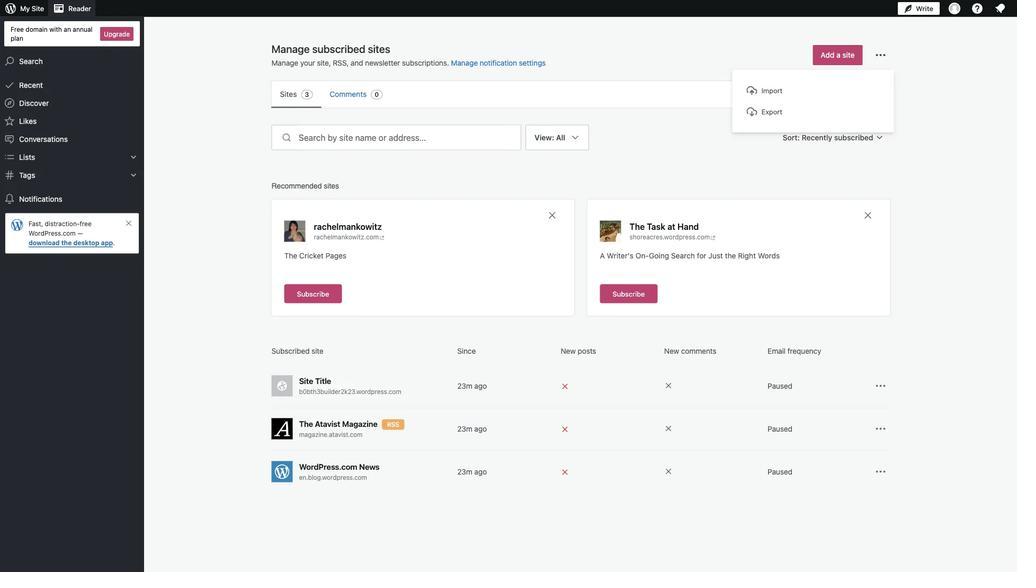 Task type: vqa. For each thing, say whether or not it's contained in the screenshot.
Store
no



Task type: locate. For each thing, give the bounding box(es) containing it.
2 23m ago from the top
[[458, 425, 487, 433]]

dismiss this recommendation image
[[547, 210, 558, 221], [863, 210, 874, 221]]

wordpress.com news en.blog.wordpress.com
[[299, 462, 380, 482]]

2 vertical spatial ago
[[475, 468, 487, 476]]

1 vertical spatial the
[[725, 251, 736, 260]]

right
[[738, 251, 756, 260]]

23m inside 'wordpress.com news' row
[[458, 468, 473, 476]]

sites
[[324, 182, 339, 190]]

1 vertical spatial paused cell
[[768, 424, 867, 434]]

a writer's on-going search for just the right words
[[600, 251, 780, 260]]

likes
[[19, 117, 37, 125]]

1 subscribe button from the left
[[284, 284, 342, 303]]

cell inside 'wordpress.com news' row
[[561, 466, 660, 478]]

paused for news
[[768, 468, 793, 476]]

0 horizontal spatial search
[[19, 57, 43, 66]]

3 paused cell from the top
[[768, 467, 867, 477]]

manage left the your
[[272, 59, 298, 67]]

b0bth3builder2k23.wordpress.com
[[299, 388, 402, 396]]

0 vertical spatial site
[[843, 51, 855, 59]]

new left posts
[[561, 347, 576, 355]]

writer's
[[607, 251, 634, 260]]

None search field
[[272, 125, 522, 150]]

3 cell from the top
[[561, 466, 660, 478]]

subscribe button down cricket
[[284, 284, 342, 303]]

menu
[[272, 81, 891, 108]]

1 horizontal spatial subscribe button
[[600, 284, 658, 303]]

subscribed
[[835, 133, 874, 142]]

2 more information image from the top
[[665, 425, 673, 433]]

wordpress.com up en.blog.wordpress.com
[[299, 462, 357, 472]]

3 paused from the top
[[768, 468, 793, 476]]

on-
[[636, 251, 649, 260]]

the left cricket
[[284, 251, 297, 260]]

the
[[61, 239, 72, 247], [725, 251, 736, 260]]

view: all
[[535, 133, 566, 142]]

1 new from the left
[[561, 347, 576, 355]]

0 vertical spatial more information image
[[665, 382, 673, 390]]

cell down new posts column header
[[561, 380, 660, 392]]

new inside 'column header'
[[665, 347, 680, 355]]

0 horizontal spatial the
[[61, 239, 72, 247]]

site inside column header
[[312, 347, 324, 355]]

1 vertical spatial site
[[299, 377, 313, 386]]

paused cell for news
[[768, 467, 867, 477]]

0 vertical spatial the
[[61, 239, 72, 247]]

the right just
[[725, 251, 736, 260]]

paused inside site title row
[[768, 382, 793, 390]]

2 vertical spatial 23m ago
[[458, 468, 487, 476]]

0 horizontal spatial subscribe
[[297, 290, 329, 298]]

site left title
[[299, 377, 313, 386]]

going
[[649, 251, 670, 260]]

dismiss this recommendation image for the task at hand
[[863, 210, 874, 221]]

site title row
[[272, 365, 891, 408]]

ago for title
[[475, 382, 487, 390]]

23m ago inside the atavist magazine row
[[458, 425, 487, 433]]

subscribe down cricket
[[297, 290, 329, 298]]

ago inside 'wordpress.com news' row
[[475, 468, 487, 476]]

1 horizontal spatial the
[[299, 420, 313, 429]]

more actions image
[[875, 423, 888, 435], [875, 466, 888, 478]]

1 vertical spatial site
[[312, 347, 324, 355]]

manage subscribed sites manage your site, rss, and newsletter subscriptions. manage notification settings
[[272, 42, 546, 67]]

ago for news
[[475, 468, 487, 476]]

paused inside 'wordpress.com news' row
[[768, 468, 793, 476]]

recently
[[802, 133, 833, 142]]

0 horizontal spatial the
[[284, 251, 297, 260]]

more information image for the atavist magazine
[[665, 425, 673, 433]]

2 more actions image from the top
[[875, 466, 888, 478]]

1 horizontal spatial new
[[665, 347, 680, 355]]

the
[[630, 222, 645, 232], [284, 251, 297, 260], [299, 420, 313, 429]]

cell down site title row
[[561, 423, 660, 435]]

the down distraction-
[[61, 239, 72, 247]]

conversations link
[[0, 130, 144, 148]]

more information image
[[665, 382, 673, 390], [665, 425, 673, 433]]

the inside cell
[[299, 420, 313, 429]]

2 paused cell from the top
[[768, 424, 867, 434]]

search inside manage subscribed sites main content
[[672, 251, 695, 260]]

manage
[[272, 42, 310, 55], [272, 59, 298, 67], [451, 59, 478, 67]]

1 paused cell from the top
[[768, 381, 867, 391]]

more actions image inside 'wordpress.com news' row
[[875, 466, 888, 478]]

1 more actions image from the top
[[875, 423, 888, 435]]

0 vertical spatial cell
[[561, 380, 660, 392]]

since column header
[[458, 346, 557, 356]]

new left comments
[[665, 347, 680, 355]]

1 vertical spatial ago
[[475, 425, 487, 433]]

2 vertical spatial paused cell
[[768, 467, 867, 477]]

lists link
[[0, 148, 144, 166]]

rss
[[387, 421, 399, 429]]

fast, distraction-free wordpress.com — download the desktop app .
[[29, 220, 115, 247]]

wordpress.com up download
[[29, 230, 76, 237]]

more information image down new comments
[[665, 382, 673, 390]]

0 horizontal spatial new
[[561, 347, 576, 355]]

site right the my
[[32, 5, 44, 12]]

atavist
[[315, 420, 341, 429]]

site
[[32, 5, 44, 12], [299, 377, 313, 386]]

title
[[315, 377, 331, 386]]

subscribe button down writer's
[[600, 284, 658, 303]]

1 dismiss this recommendation image from the left
[[547, 210, 558, 221]]

2 vertical spatial 23m
[[458, 468, 473, 476]]

cricket
[[299, 251, 324, 260]]

wordpress.com news row
[[272, 451, 891, 494]]

site,
[[317, 59, 331, 67]]

0 vertical spatial more actions image
[[875, 423, 888, 435]]

ago
[[475, 382, 487, 390], [475, 425, 487, 433], [475, 468, 487, 476]]

free
[[80, 220, 92, 228]]

sort:
[[783, 133, 800, 142]]

1 23m from the top
[[458, 382, 473, 390]]

magazine.atavist.com link
[[299, 430, 453, 440]]

2 vertical spatial the
[[299, 420, 313, 429]]

2 vertical spatial cell
[[561, 466, 660, 478]]

1 vertical spatial 23m ago
[[458, 425, 487, 433]]

2 ago from the top
[[475, 425, 487, 433]]

2 dismiss this recommendation image from the left
[[863, 210, 874, 221]]

row
[[272, 346, 891, 365]]

1 vertical spatial 23m
[[458, 425, 473, 433]]

1 ago from the top
[[475, 382, 487, 390]]

free
[[11, 25, 24, 33]]

conversations
[[19, 135, 68, 143]]

new
[[561, 347, 576, 355], [665, 347, 680, 355]]

1 horizontal spatial the
[[725, 251, 736, 260]]

1 more information image from the top
[[665, 382, 673, 390]]

1 horizontal spatial search
[[672, 251, 695, 260]]

cell for news
[[561, 466, 660, 478]]

2 cell from the top
[[561, 423, 660, 435]]

1 subscribe from the left
[[297, 290, 329, 298]]

1 vertical spatial more actions image
[[875, 466, 888, 478]]

view:
[[535, 133, 555, 142]]

1 horizontal spatial subscribe
[[613, 290, 645, 298]]

menu containing sites
[[272, 81, 891, 108]]

search left for
[[672, 251, 695, 260]]

subscribed site
[[272, 347, 324, 355]]

more actions image for wordpress.com news
[[875, 466, 888, 478]]

site inside button
[[843, 51, 855, 59]]

more information image up more information image
[[665, 425, 673, 433]]

1 vertical spatial the
[[284, 251, 297, 260]]

1 paused from the top
[[768, 382, 793, 390]]

sort: recently subscribed
[[783, 133, 874, 142]]

3 23m ago from the top
[[458, 468, 487, 476]]

0 horizontal spatial site
[[312, 347, 324, 355]]

notification settings
[[480, 59, 546, 67]]

words
[[758, 251, 780, 260]]

dismiss this recommendation image for rachelmankowitz
[[547, 210, 558, 221]]

the left task
[[630, 222, 645, 232]]

rss,
[[333, 59, 349, 67]]

cell down the atavist magazine row
[[561, 466, 660, 478]]

more information image for site title
[[665, 382, 673, 390]]

2 subscribe button from the left
[[600, 284, 658, 303]]

0 vertical spatial 23m
[[458, 382, 473, 390]]

0 vertical spatial 23m ago
[[458, 382, 487, 390]]

the atavist magazine image
[[272, 418, 293, 440]]

3 ago from the top
[[475, 468, 487, 476]]

subscribe button
[[284, 284, 342, 303], [600, 284, 658, 303]]

2 subscribe from the left
[[613, 290, 645, 298]]

export button
[[744, 102, 883, 121]]

2 new from the left
[[665, 347, 680, 355]]

help image
[[972, 2, 984, 15]]

ago inside site title row
[[475, 382, 487, 390]]

wordpress.com
[[29, 230, 76, 237], [299, 462, 357, 472]]

23m
[[458, 382, 473, 390], [458, 425, 473, 433], [458, 468, 473, 476]]

subscribe down writer's
[[613, 290, 645, 298]]

the left atavist at the bottom of the page
[[299, 420, 313, 429]]

table inside manage subscribed sites main content
[[272, 346, 891, 494]]

cell for title
[[561, 380, 660, 392]]

search link
[[0, 52, 144, 70]]

cell
[[561, 380, 660, 392], [561, 423, 660, 435], [561, 466, 660, 478]]

table
[[272, 346, 891, 494]]

1 horizontal spatial wordpress.com
[[299, 462, 357, 472]]

search up recent
[[19, 57, 43, 66]]

b0bth3builder2k23.wordpress.com link
[[299, 387, 453, 397]]

0 vertical spatial ago
[[475, 382, 487, 390]]

1 vertical spatial search
[[672, 251, 695, 260]]

0 vertical spatial search
[[19, 57, 43, 66]]

recent link
[[0, 76, 144, 94]]

email frequency
[[768, 347, 822, 355]]

1 horizontal spatial site
[[843, 51, 855, 59]]

cell inside site title row
[[561, 380, 660, 392]]

2 horizontal spatial the
[[630, 222, 645, 232]]

table containing site title
[[272, 346, 891, 494]]

the atavist magazine cell
[[272, 418, 453, 440]]

2 vertical spatial paused
[[768, 468, 793, 476]]

the for the task at hand
[[630, 222, 645, 232]]

more actions image
[[875, 380, 888, 393]]

the cricket pages
[[284, 251, 347, 260]]

0 vertical spatial paused
[[768, 382, 793, 390]]

email frequency column header
[[768, 346, 867, 356]]

23m ago for title
[[458, 382, 487, 390]]

more actions image for the atavist magazine
[[875, 423, 888, 435]]

reader
[[68, 5, 91, 12]]

the for the atavist magazine
[[299, 420, 313, 429]]

1 vertical spatial cell
[[561, 423, 660, 435]]

23m ago inside site title row
[[458, 382, 487, 390]]

0 vertical spatial paused cell
[[768, 381, 867, 391]]

1 horizontal spatial site
[[299, 377, 313, 386]]

paused
[[768, 382, 793, 390], [768, 425, 793, 433], [768, 468, 793, 476]]

manage up the your
[[272, 42, 310, 55]]

0 horizontal spatial wordpress.com
[[29, 230, 76, 237]]

0 horizontal spatial subscribe button
[[284, 284, 342, 303]]

rachelmankowitz.com
[[314, 233, 379, 241]]

site right subscribed
[[312, 347, 324, 355]]

more information image inside site title row
[[665, 382, 673, 390]]

2 23m from the top
[[458, 425, 473, 433]]

discover
[[19, 99, 49, 107]]

site inside site title b0bth3builder2k23.wordpress.com
[[299, 377, 313, 386]]

the atavist magazine row
[[272, 408, 891, 451]]

more information image
[[665, 468, 673, 476]]

new inside column header
[[561, 347, 576, 355]]

keyboard_arrow_down image
[[128, 152, 139, 163]]

recommended
[[272, 182, 322, 190]]

subscribe
[[297, 290, 329, 298], [613, 290, 645, 298]]

1 23m ago from the top
[[458, 382, 487, 390]]

wordpress.com news image
[[272, 461, 293, 483]]

0 vertical spatial wordpress.com
[[29, 230, 76, 237]]

my site link
[[0, 0, 48, 17]]

0 vertical spatial the
[[630, 222, 645, 232]]

23m inside site title row
[[458, 382, 473, 390]]

upgrade button
[[100, 27, 134, 41]]

paused cell
[[768, 381, 867, 391], [768, 424, 867, 434], [768, 467, 867, 477]]

2 paused from the top
[[768, 425, 793, 433]]

3 23m from the top
[[458, 468, 473, 476]]

23m ago inside 'wordpress.com news' row
[[458, 468, 487, 476]]

wordpress.com news cell
[[272, 461, 453, 483]]

1 vertical spatial paused
[[768, 425, 793, 433]]

1 cell from the top
[[561, 380, 660, 392]]

0 horizontal spatial dismiss this recommendation image
[[547, 210, 558, 221]]

subscribed site column header
[[272, 346, 453, 356]]

view: all button
[[526, 125, 589, 235]]

1 vertical spatial wordpress.com
[[299, 462, 357, 472]]

1 horizontal spatial dismiss this recommendation image
[[863, 210, 874, 221]]

cell inside the atavist magazine row
[[561, 423, 660, 435]]

a
[[600, 251, 605, 260]]

subscribe button for rachelmankowitz
[[284, 284, 342, 303]]

recent
[[19, 81, 43, 89]]

all
[[556, 133, 566, 142]]

search
[[19, 57, 43, 66], [672, 251, 695, 260]]

site right a
[[843, 51, 855, 59]]

0 horizontal spatial site
[[32, 5, 44, 12]]

1 vertical spatial more information image
[[665, 425, 673, 433]]

add
[[821, 51, 835, 59]]



Task type: describe. For each thing, give the bounding box(es) containing it.
ago inside the atavist magazine row
[[475, 425, 487, 433]]

since
[[458, 347, 476, 355]]

fast,
[[29, 220, 43, 228]]

reader link
[[48, 0, 95, 17]]

hand
[[678, 222, 699, 232]]

paused for title
[[768, 382, 793, 390]]

menu inside manage subscribed sites main content
[[272, 81, 891, 108]]

rachelmankowitz.com link
[[314, 232, 401, 242]]

rachelmankowitz
[[314, 222, 382, 232]]

subscribe for rachelmankowitz
[[297, 290, 329, 298]]

3
[[305, 91, 309, 98]]

annual
[[73, 25, 93, 33]]

new comments
[[665, 347, 717, 355]]

new comments column header
[[665, 346, 764, 356]]

comments
[[330, 90, 367, 99]]

sites
[[280, 90, 297, 99]]

more image
[[875, 49, 888, 61]]

posts
[[578, 347, 597, 355]]

tags link
[[0, 166, 144, 184]]

wordpress.com inside fast, distraction-free wordpress.com — download the desktop app .
[[29, 230, 76, 237]]

for
[[697, 251, 707, 260]]

subscribe for the task at hand
[[613, 290, 645, 298]]

23m for news
[[458, 468, 473, 476]]

app
[[101, 239, 113, 247]]

magazine
[[342, 420, 378, 429]]

en.blog.wordpress.com
[[299, 474, 367, 482]]

newsletter
[[365, 59, 400, 67]]

with
[[49, 25, 62, 33]]

the inside fast, distraction-free wordpress.com — download the desktop app .
[[61, 239, 72, 247]]

sort: recently subscribed button
[[779, 128, 891, 147]]

new posts column header
[[561, 346, 660, 356]]

Search search field
[[299, 125, 521, 150]]

subscriptions.
[[402, 59, 449, 67]]

site title link
[[299, 376, 453, 387]]

0
[[375, 91, 379, 98]]

comments
[[682, 347, 717, 355]]

news
[[359, 462, 380, 472]]

distraction-
[[45, 220, 80, 228]]

the for the cricket pages
[[284, 251, 297, 260]]

paused inside the atavist magazine row
[[768, 425, 793, 433]]

add a site button
[[813, 45, 863, 65]]

row containing subscribed site
[[272, 346, 891, 365]]

23m ago for news
[[458, 468, 487, 476]]

dismiss image
[[125, 219, 133, 228]]

frequency
[[788, 347, 822, 355]]

wordpress.com news link
[[299, 461, 453, 473]]

new for new posts
[[561, 347, 576, 355]]

site title b0bth3builder2k23.wordpress.com
[[299, 377, 402, 396]]

a
[[837, 51, 841, 59]]

lists
[[19, 153, 35, 161]]

write
[[916, 5, 934, 12]]

shoreacres.wordpress.com link
[[630, 232, 718, 242]]

subscribe button for the task at hand
[[600, 284, 658, 303]]

upgrade
[[104, 30, 130, 38]]

the task at hand
[[630, 222, 699, 232]]

task
[[647, 222, 666, 232]]

domain
[[26, 25, 48, 33]]

the task at hand link
[[630, 221, 699, 232]]

free domain with an annual plan
[[11, 25, 93, 42]]

tags
[[19, 171, 35, 179]]

import
[[762, 87, 783, 95]]

export
[[762, 108, 783, 116]]

just
[[709, 251, 723, 260]]

add a site
[[821, 51, 855, 59]]

search inside "link"
[[19, 57, 43, 66]]

subscribed
[[272, 347, 310, 355]]

site title cell
[[272, 376, 453, 397]]

manage notification settings link
[[451, 59, 546, 67]]

0 vertical spatial site
[[32, 5, 44, 12]]

paused cell for title
[[768, 381, 867, 391]]

rachelmankowitz link
[[314, 221, 382, 232]]

and
[[351, 59, 363, 67]]

my
[[20, 5, 30, 12]]

import button
[[744, 81, 883, 100]]

wordpress.com inside wordpress.com news en.blog.wordpress.com
[[299, 462, 357, 472]]

.
[[113, 239, 115, 247]]

my site
[[20, 5, 44, 12]]

manage your notifications image
[[994, 2, 1007, 15]]

new for new comments
[[665, 347, 680, 355]]

at
[[668, 222, 676, 232]]

my profile image
[[949, 3, 961, 14]]

shoreacres.wordpress.com
[[630, 233, 710, 241]]

write link
[[898, 0, 940, 17]]

plan
[[11, 34, 23, 42]]

keyboard_arrow_down image
[[128, 170, 139, 181]]

likes link
[[0, 112, 144, 130]]

subscribed sites
[[312, 42, 391, 55]]

manage right subscriptions.
[[451, 59, 478, 67]]

notifications link
[[0, 190, 144, 208]]

—
[[77, 230, 83, 237]]

discover link
[[0, 94, 144, 112]]

desktop
[[73, 239, 99, 247]]

magazine.atavist.com
[[299, 431, 363, 439]]

23m inside the atavist magazine row
[[458, 425, 473, 433]]

en.blog.wordpress.com link
[[299, 473, 453, 483]]

pages
[[326, 251, 347, 260]]

your
[[300, 59, 315, 67]]

23m for title
[[458, 382, 473, 390]]

the inside manage subscribed sites main content
[[725, 251, 736, 260]]

manage subscribed sites main content
[[255, 42, 908, 572]]



